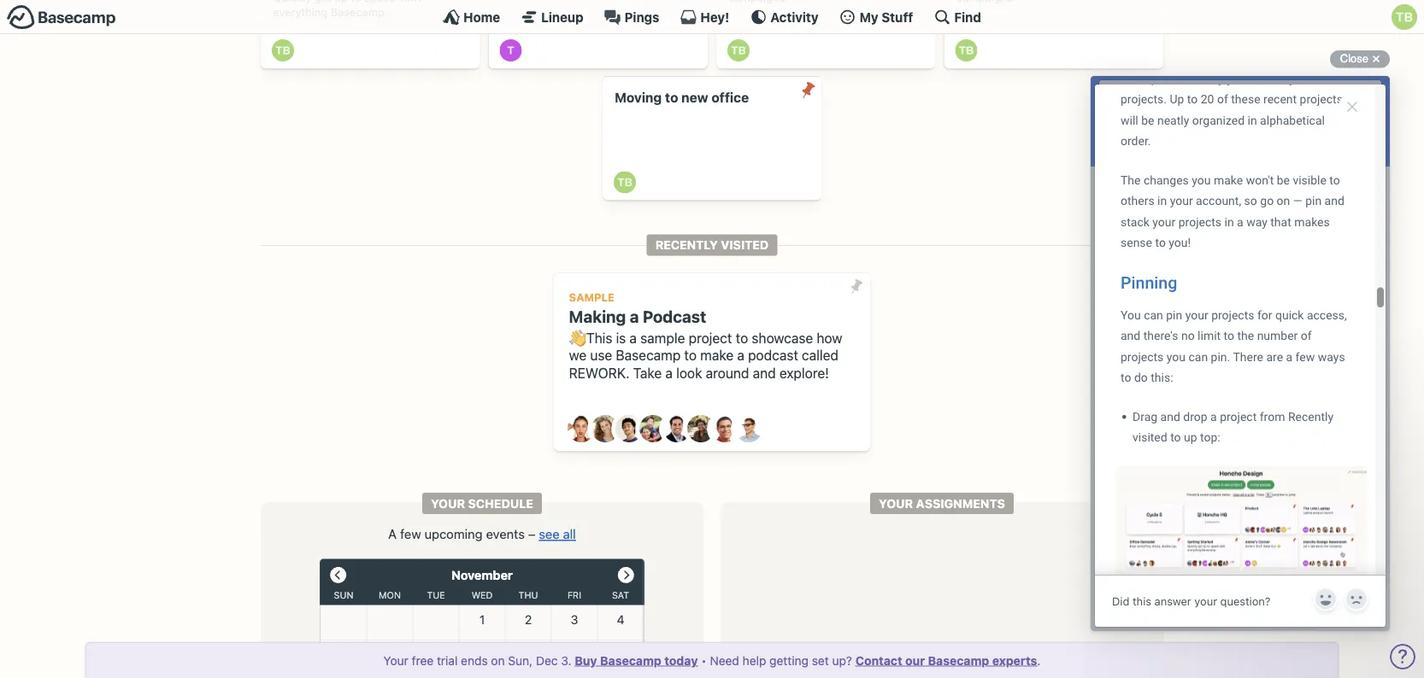 Task type: locate. For each thing, give the bounding box(es) containing it.
to
[[351, 0, 361, 4], [665, 90, 678, 106], [736, 330, 748, 346], [684, 348, 697, 364]]

1 vertical spatial tim burton image
[[613, 171, 636, 193]]

experts
[[992, 654, 1037, 668]]

to right up
[[351, 0, 361, 4]]

0 horizontal spatial tim burton image
[[272, 39, 294, 62]]

3.
[[561, 654, 571, 668]]

your for your schedule
[[431, 497, 465, 511]]

cross small image
[[1366, 49, 1386, 69]]

basecamp
[[331, 6, 384, 18], [616, 348, 681, 364], [600, 654, 661, 668], [928, 654, 989, 668]]

your left assignments
[[879, 497, 913, 511]]

2 horizontal spatial your
[[879, 497, 913, 511]]

to left new
[[665, 90, 678, 106]]

home link
[[443, 9, 500, 26]]

close button
[[1330, 49, 1390, 69]]

1 horizontal spatial your
[[431, 497, 465, 511]]

up?
[[832, 654, 852, 668]]

1 horizontal spatial tim burton image
[[955, 39, 977, 62]]

our
[[905, 654, 925, 668]]

around
[[706, 365, 749, 382]]

getting
[[769, 654, 809, 668]]

take
[[633, 365, 662, 382]]

•
[[701, 654, 707, 668]]

rework.
[[569, 365, 630, 382]]

home
[[463, 9, 500, 24]]

a few upcoming events – see all
[[388, 527, 576, 542]]

with
[[399, 0, 421, 4]]

tue
[[427, 590, 445, 601]]

recently visited
[[655, 238, 769, 252]]

new
[[681, 90, 708, 106]]

2 horizontal spatial tim burton image
[[1392, 4, 1417, 30]]

None submit
[[794, 77, 822, 104], [843, 273, 870, 300], [794, 77, 822, 104], [843, 273, 870, 300]]

dec
[[536, 654, 558, 668]]

basecamp right our
[[928, 654, 989, 668]]

schedule
[[468, 497, 533, 511]]

basecamp up take
[[616, 348, 681, 364]]

quickly get up to speed with everything basecamp link
[[261, 0, 480, 68]]

find button
[[934, 9, 981, 26]]

tim burton image
[[1392, 4, 1417, 30], [272, 39, 294, 62], [727, 39, 750, 62]]

0 horizontal spatial your
[[383, 654, 408, 668]]

today
[[664, 654, 698, 668]]

to up the look
[[684, 348, 697, 364]]

your schedule
[[431, 497, 533, 511]]

basecamp down up
[[331, 6, 384, 18]]

lineup
[[541, 9, 583, 24]]

basecamp right "buy"
[[600, 654, 661, 668]]

find
[[954, 9, 981, 24]]

annie bryan image
[[568, 416, 595, 443]]

moving to new office
[[615, 90, 749, 106]]

up
[[334, 0, 348, 4]]

josh fiske image
[[663, 416, 691, 443]]

office
[[711, 90, 749, 106]]

a
[[630, 307, 639, 326], [630, 330, 637, 346], [737, 348, 744, 364], [665, 365, 673, 382]]

basecamp inside "sample making a podcast 👋 this is a sample project to showcase how we use basecamp to make a podcast called rework. take a look around and explore!"
[[616, 348, 681, 364]]

jared davis image
[[615, 416, 643, 443]]

and
[[753, 365, 776, 382]]

buy
[[575, 654, 597, 668]]

1 horizontal spatial tim burton image
[[727, 39, 750, 62]]

look
[[676, 365, 702, 382]]

your
[[431, 497, 465, 511], [879, 497, 913, 511], [383, 654, 408, 668]]

activity
[[770, 9, 818, 24]]

main element
[[0, 0, 1424, 34]]

0 horizontal spatial tim burton image
[[613, 171, 636, 193]]

help
[[742, 654, 766, 668]]

your left free
[[383, 654, 408, 668]]

tim burton image
[[955, 39, 977, 62], [613, 171, 636, 193]]

assignments
[[916, 497, 1005, 511]]

your up upcoming
[[431, 497, 465, 511]]

speed
[[364, 0, 396, 4]]

wed
[[472, 590, 493, 601]]

podcast
[[643, 307, 706, 326]]

sample
[[640, 330, 685, 346]]

pings
[[624, 9, 659, 24]]

tim burton image inside moving to new office link
[[613, 171, 636, 193]]

all
[[563, 527, 576, 542]]

need
[[710, 654, 739, 668]]

sat
[[612, 590, 629, 601]]

sample making a podcast 👋 this is a sample project to showcase how we use basecamp to make a podcast called rework. take a look around and explore!
[[569, 291, 842, 382]]

activity link
[[750, 9, 818, 26]]

basecamp inside quickly get up to speed with everything basecamp
[[331, 6, 384, 18]]

my stuff button
[[839, 9, 913, 26]]



Task type: describe. For each thing, give the bounding box(es) containing it.
set
[[812, 654, 829, 668]]

moving
[[615, 90, 662, 106]]

victor cooper image
[[735, 416, 762, 443]]

free
[[412, 654, 434, 668]]

a right is
[[630, 330, 637, 346]]

few
[[400, 527, 421, 542]]

0 vertical spatial tim burton image
[[955, 39, 977, 62]]

–
[[528, 527, 535, 542]]

switch accounts image
[[7, 4, 116, 31]]

quickly get up to speed with everything basecamp
[[273, 0, 421, 18]]

hey!
[[700, 9, 729, 24]]

lineup link
[[521, 9, 583, 26]]

get
[[314, 0, 331, 4]]

moving to new office link
[[602, 77, 822, 200]]

.
[[1037, 654, 1041, 668]]

this
[[586, 330, 612, 346]]

your for your assignments
[[879, 497, 913, 511]]

fri
[[567, 590, 581, 601]]

project
[[689, 330, 732, 346]]

stuff
[[882, 9, 913, 24]]

visited
[[721, 238, 769, 252]]

a right making
[[630, 307, 639, 326]]

hey! button
[[680, 9, 729, 26]]

a up around
[[737, 348, 744, 364]]

events
[[486, 527, 525, 542]]

a
[[388, 527, 397, 542]]

your assignments
[[879, 497, 1005, 511]]

trial
[[437, 654, 458, 668]]

is
[[616, 330, 626, 346]]

making
[[569, 307, 626, 326]]

showcase
[[752, 330, 813, 346]]

to right project
[[736, 330, 748, 346]]

november
[[451, 568, 513, 583]]

steve marsh image
[[711, 416, 739, 443]]

jennifer young image
[[639, 416, 667, 443]]

make
[[700, 348, 733, 364]]

recently
[[655, 238, 718, 252]]

terry image
[[500, 39, 522, 62]]

use
[[590, 348, 612, 364]]

👋
[[569, 330, 583, 346]]

see
[[539, 527, 560, 542]]

called
[[802, 348, 838, 364]]

cheryl walters image
[[591, 416, 619, 443]]

your free trial ends on sun, dec  3. buy basecamp today • need help getting set up? contact our basecamp experts .
[[383, 654, 1041, 668]]

on
[[491, 654, 505, 668]]

thu
[[518, 590, 538, 601]]

sun
[[334, 590, 353, 601]]

ends
[[461, 654, 488, 668]]

mon
[[379, 590, 401, 601]]

a left the look
[[665, 365, 673, 382]]

explore!
[[779, 365, 829, 382]]

pings button
[[604, 9, 659, 26]]

sun,
[[508, 654, 533, 668]]

everything
[[273, 6, 328, 18]]

to inside quickly get up to speed with everything basecamp
[[351, 0, 361, 4]]

how
[[817, 330, 842, 346]]

quickly
[[273, 0, 311, 4]]

upcoming
[[424, 527, 483, 542]]

we
[[569, 348, 587, 364]]

contact our basecamp experts link
[[855, 654, 1037, 668]]

contact
[[855, 654, 902, 668]]

my stuff
[[860, 9, 913, 24]]

close
[[1340, 52, 1368, 65]]

nicole katz image
[[687, 416, 715, 443]]

my
[[860, 9, 878, 24]]

cross small image
[[1366, 49, 1386, 69]]

see all link
[[539, 527, 576, 542]]

tim burton image inside quickly get up to speed with everything basecamp link
[[272, 39, 294, 62]]

buy basecamp today link
[[575, 654, 698, 668]]

sample
[[569, 291, 615, 304]]

podcast
[[748, 348, 798, 364]]



Task type: vqa. For each thing, say whether or not it's contained in the screenshot.
Event at the left bottom of page
no



